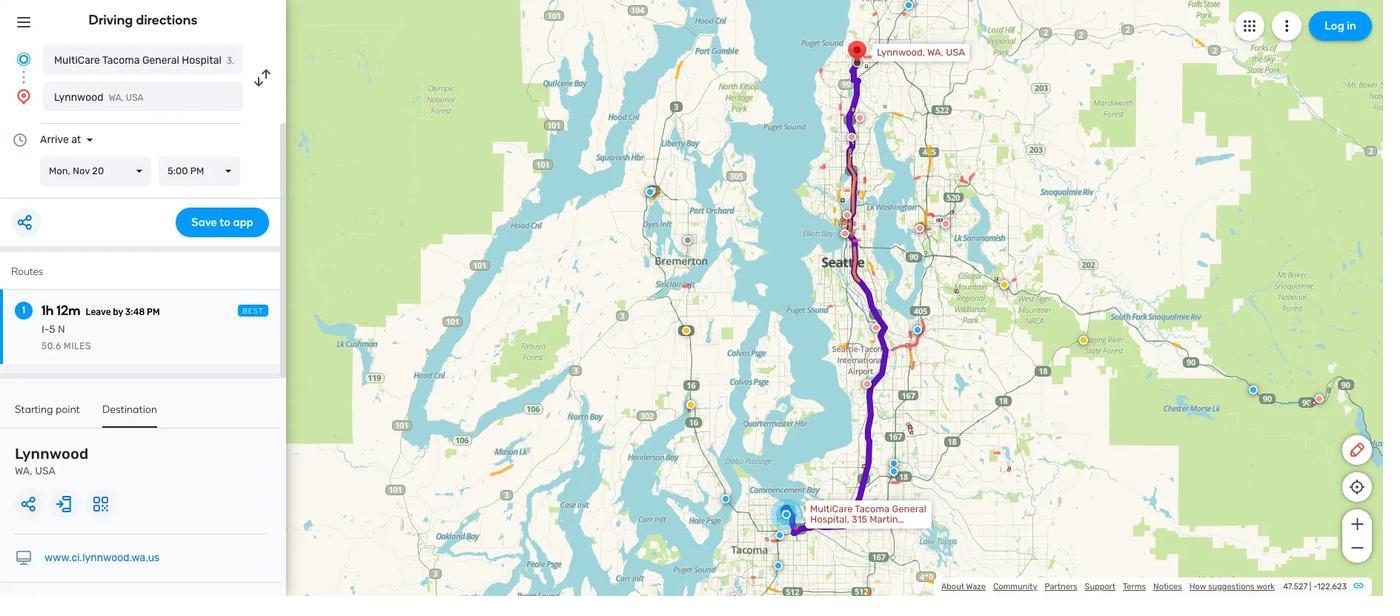 Task type: describe. For each thing, give the bounding box(es) containing it.
1h
[[42, 303, 54, 319]]

about waze community partners support terms notices how suggestions work
[[942, 582, 1275, 592]]

how suggestions work link
[[1190, 582, 1275, 592]]

current location image
[[15, 50, 33, 68]]

by
[[113, 307, 123, 317]]

20
[[92, 165, 104, 176]]

47.527
[[1284, 582, 1308, 592]]

partners
[[1045, 582, 1078, 592]]

link image
[[1353, 580, 1365, 592]]

at
[[71, 133, 81, 146]]

1h 12m leave by 3:48 pm
[[42, 303, 160, 319]]

47.527 | -122.623
[[1284, 582, 1347, 592]]

point
[[56, 403, 80, 416]]

5
[[49, 323, 55, 336]]

5:00
[[168, 165, 188, 176]]

2 vertical spatial wa,
[[15, 465, 32, 478]]

pm inside 5:00 pm list box
[[190, 165, 204, 176]]

multicare tacoma general hospital
[[54, 54, 222, 67]]

lynnwood, wa, usa
[[877, 47, 965, 58]]

0 vertical spatial lynnwood
[[54, 91, 103, 104]]

mon, nov 20
[[49, 165, 104, 176]]

multicare tacoma general hospital button
[[43, 44, 243, 74]]

starting point
[[15, 403, 80, 416]]

how
[[1190, 582, 1207, 592]]

i-5 n 50.6 miles
[[42, 323, 91, 351]]

-
[[1314, 582, 1318, 592]]

0 vertical spatial usa
[[946, 47, 965, 58]]

support link
[[1085, 582, 1116, 592]]

driving
[[89, 12, 133, 28]]

community
[[994, 582, 1038, 592]]

5:00 pm list box
[[159, 156, 240, 186]]

work
[[1257, 582, 1275, 592]]

starting
[[15, 403, 53, 416]]

starting point button
[[15, 403, 80, 426]]

accident image
[[684, 236, 693, 245]]

12m
[[56, 303, 80, 319]]

about
[[942, 582, 965, 592]]

|
[[1310, 582, 1312, 592]]



Task type: vqa. For each thing, say whether or not it's contained in the screenshot.
Intérieur inside Périphérique Intérieur Nord 30 km
no



Task type: locate. For each thing, give the bounding box(es) containing it.
lynnwood wa, usa down starting point button in the left bottom of the page
[[15, 445, 88, 478]]

0 horizontal spatial usa
[[35, 465, 56, 478]]

i-
[[42, 323, 49, 336]]

lynnwood,
[[877, 47, 925, 58]]

tacoma
[[102, 54, 140, 67]]

wa, down tacoma
[[109, 93, 124, 103]]

notices
[[1154, 582, 1183, 592]]

50.6
[[42, 341, 61, 351]]

driving directions
[[89, 12, 198, 28]]

0 vertical spatial pm
[[190, 165, 204, 176]]

lynnwood down starting point button in the left bottom of the page
[[15, 445, 88, 463]]

routes
[[11, 265, 43, 278]]

suggestions
[[1209, 582, 1255, 592]]

5:00 pm
[[168, 165, 204, 176]]

www.ci.lynnwood.wa.us link
[[44, 552, 160, 564]]

general
[[142, 54, 179, 67]]

waze
[[967, 582, 986, 592]]

multicare
[[54, 54, 100, 67]]

hazard image
[[1000, 280, 1009, 289]]

lynnwood wa, usa down the multicare
[[54, 91, 144, 104]]

terms link
[[1123, 582, 1146, 592]]

0 vertical spatial wa,
[[928, 47, 944, 58]]

clock image
[[11, 131, 29, 149]]

wa, down starting point button in the left bottom of the page
[[15, 465, 32, 478]]

1 vertical spatial wa,
[[109, 93, 124, 103]]

miles
[[64, 341, 91, 351]]

community link
[[994, 582, 1038, 592]]

road closed image
[[856, 113, 865, 122], [841, 229, 850, 238], [863, 380, 872, 389], [730, 593, 739, 596]]

2 horizontal spatial wa,
[[928, 47, 944, 58]]

wa, right lynnwood, on the right of page
[[928, 47, 944, 58]]

0 vertical spatial lynnwood wa, usa
[[54, 91, 144, 104]]

terms
[[1123, 582, 1146, 592]]

arrive
[[40, 133, 69, 146]]

best
[[243, 307, 264, 316]]

lynnwood
[[54, 91, 103, 104], [15, 445, 88, 463]]

1 vertical spatial lynnwood
[[15, 445, 88, 463]]

usa
[[946, 47, 965, 58], [126, 93, 144, 103], [35, 465, 56, 478]]

pm right 5:00
[[190, 165, 204, 176]]

3:48
[[125, 307, 145, 317]]

mon, nov 20 list box
[[40, 156, 151, 186]]

1 horizontal spatial pm
[[190, 165, 204, 176]]

122.623
[[1318, 582, 1347, 592]]

destination
[[102, 403, 157, 416]]

n
[[58, 323, 65, 336]]

leave
[[86, 307, 111, 317]]

0 horizontal spatial wa,
[[15, 465, 32, 478]]

usa down starting point button in the left bottom of the page
[[35, 465, 56, 478]]

zoom out image
[[1348, 539, 1367, 557]]

www.ci.lynnwood.wa.us
[[44, 552, 160, 564]]

computer image
[[15, 549, 33, 567]]

arrive at
[[40, 133, 81, 146]]

lynnwood wa, usa
[[54, 91, 144, 104], [15, 445, 88, 478]]

destination button
[[102, 403, 157, 428]]

pencil image
[[1349, 441, 1367, 459]]

lynnwood down the multicare
[[54, 91, 103, 104]]

wa,
[[928, 47, 944, 58], [109, 93, 124, 103], [15, 465, 32, 478]]

1 vertical spatial pm
[[147, 307, 160, 317]]

pm inside 1h 12m leave by 3:48 pm
[[147, 307, 160, 317]]

1 horizontal spatial wa,
[[109, 93, 124, 103]]

nov
[[73, 165, 90, 176]]

location image
[[15, 87, 33, 105]]

usa down multicare tacoma general hospital
[[126, 93, 144, 103]]

0 horizontal spatial pm
[[147, 307, 160, 317]]

support
[[1085, 582, 1116, 592]]

about waze link
[[942, 582, 986, 592]]

police image
[[905, 1, 914, 10], [646, 188, 655, 196], [890, 459, 899, 468], [890, 467, 899, 476]]

police image
[[647, 187, 656, 196], [914, 326, 922, 334], [1249, 386, 1258, 394], [721, 495, 730, 503], [776, 531, 785, 540], [774, 561, 783, 570]]

1
[[22, 304, 25, 317]]

usa right lynnwood, on the right of page
[[946, 47, 965, 58]]

partners link
[[1045, 582, 1078, 592]]

2 horizontal spatial usa
[[946, 47, 965, 58]]

hazard image
[[682, 326, 691, 335], [1080, 336, 1089, 345], [687, 400, 696, 409], [922, 594, 931, 596]]

pm
[[190, 165, 204, 176], [147, 307, 160, 317]]

road closed image
[[848, 133, 856, 142], [843, 211, 852, 219], [942, 219, 951, 228], [916, 224, 925, 233], [872, 323, 881, 332], [1315, 394, 1324, 403]]

2 vertical spatial usa
[[35, 465, 56, 478]]

1 vertical spatial lynnwood wa, usa
[[15, 445, 88, 478]]

pm right 3:48
[[147, 307, 160, 317]]

1 vertical spatial usa
[[126, 93, 144, 103]]

directions
[[136, 12, 198, 28]]

zoom in image
[[1348, 515, 1367, 533]]

1 horizontal spatial usa
[[126, 93, 144, 103]]

notices link
[[1154, 582, 1183, 592]]

hospital
[[182, 54, 222, 67]]

mon,
[[49, 165, 70, 176]]



